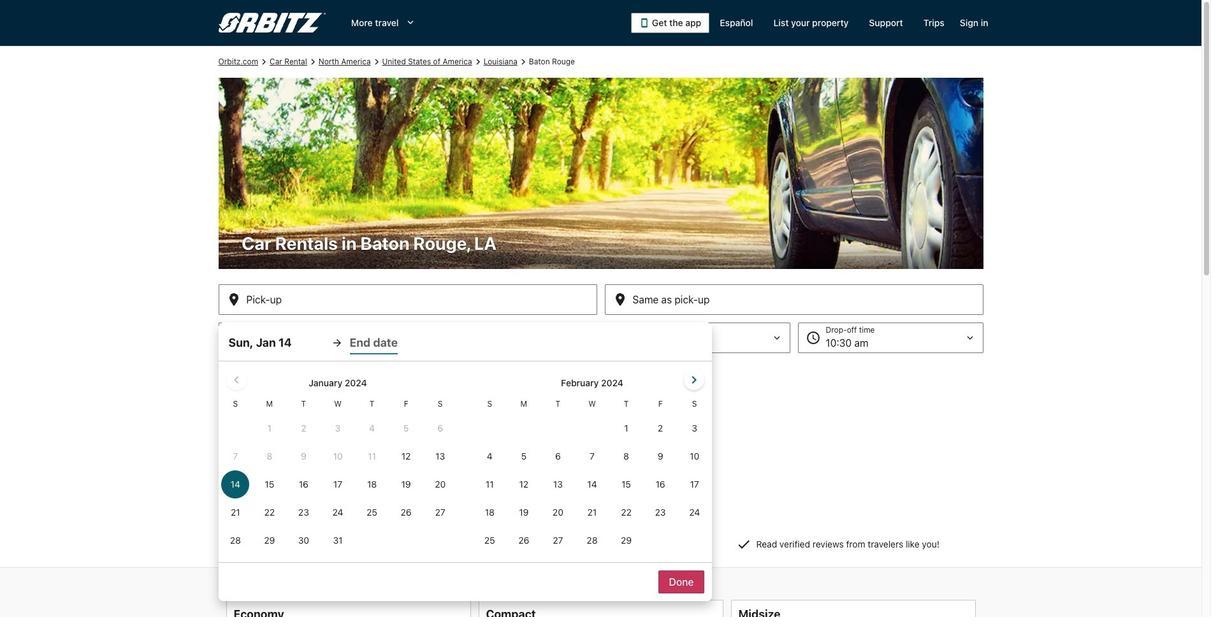 Task type: vqa. For each thing, say whether or not it's contained in the screenshot.
November 2023 m
no



Task type: describe. For each thing, give the bounding box(es) containing it.
1 directional image from the left
[[258, 56, 270, 68]]

orbitz logo image
[[218, 13, 326, 33]]

2 directional image from the left
[[307, 56, 319, 68]]

previous month image
[[229, 372, 244, 388]]

1 directional image from the left
[[371, 56, 382, 68]]



Task type: locate. For each thing, give the bounding box(es) containing it.
directional image
[[258, 56, 270, 68], [307, 56, 319, 68], [518, 56, 529, 68]]

2 horizontal spatial directional image
[[518, 56, 529, 68]]

1 horizontal spatial directional image
[[307, 56, 319, 68]]

directional image
[[371, 56, 382, 68], [472, 56, 484, 68]]

next month image
[[687, 372, 702, 388]]

0 horizontal spatial directional image
[[371, 56, 382, 68]]

2 directional image from the left
[[472, 56, 484, 68]]

0 horizontal spatial directional image
[[258, 56, 270, 68]]

breadcrumbs region
[[0, 46, 1202, 601]]

1 horizontal spatial directional image
[[472, 56, 484, 68]]

main content
[[0, 46, 1202, 617]]

3 directional image from the left
[[518, 56, 529, 68]]

download the app button image
[[640, 18, 650, 28]]



